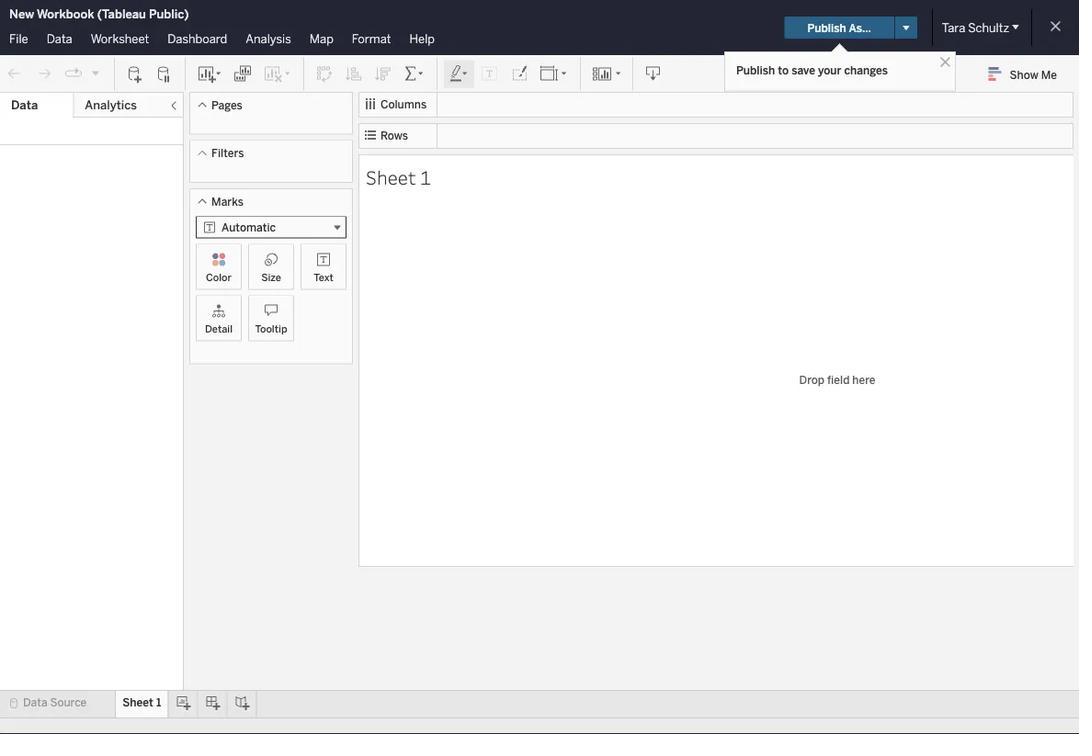 Task type: locate. For each thing, give the bounding box(es) containing it.
me
[[1042, 68, 1058, 81]]

data down workbook
[[47, 31, 72, 46]]

show me button
[[981, 60, 1074, 88]]

0 vertical spatial sheet 1
[[366, 164, 431, 189]]

0 vertical spatial 1
[[420, 164, 431, 189]]

publish
[[808, 21, 847, 34], [737, 63, 776, 77]]

(tableau
[[97, 6, 146, 21]]

1
[[420, 164, 431, 189], [156, 697, 161, 710]]

1 horizontal spatial publish
[[808, 21, 847, 34]]

1 horizontal spatial 1
[[420, 164, 431, 189]]

analysis
[[246, 31, 291, 46]]

columns
[[381, 98, 427, 111]]

1 vertical spatial sheet 1
[[123, 697, 161, 710]]

0 horizontal spatial publish
[[737, 63, 776, 77]]

sheet 1 down rows
[[366, 164, 431, 189]]

format workbook image
[[510, 65, 529, 83]]

publish inside button
[[808, 21, 847, 34]]

close image
[[937, 53, 955, 71]]

source
[[50, 697, 87, 710]]

filters
[[212, 147, 244, 160]]

data left source
[[23, 697, 47, 710]]

0 vertical spatial publish
[[808, 21, 847, 34]]

1 vertical spatial sheet
[[123, 697, 154, 710]]

new data source image
[[126, 65, 144, 83]]

save
[[792, 63, 816, 77]]

color
[[206, 271, 232, 284]]

publish as...
[[808, 21, 872, 34]]

field
[[828, 373, 850, 386]]

publish left to
[[737, 63, 776, 77]]

here
[[853, 373, 876, 386]]

sheet 1 right source
[[123, 697, 161, 710]]

data
[[47, 31, 72, 46], [11, 98, 38, 113], [23, 697, 47, 710]]

your
[[818, 63, 842, 77]]

size
[[261, 271, 281, 284]]

sheet right source
[[123, 697, 154, 710]]

1 down columns
[[420, 164, 431, 189]]

tara
[[942, 20, 966, 35]]

sheet
[[366, 164, 416, 189], [123, 697, 154, 710]]

sheet 1
[[366, 164, 431, 189], [123, 697, 161, 710]]

sort ascending image
[[345, 65, 363, 83]]

data down undo image
[[11, 98, 38, 113]]

replay animation image
[[64, 65, 83, 83], [90, 67, 101, 78]]

1 vertical spatial publish
[[737, 63, 776, 77]]

redo image
[[35, 65, 53, 83]]

map
[[310, 31, 334, 46]]

new
[[9, 6, 34, 21]]

0 vertical spatial sheet
[[366, 164, 416, 189]]

1 right source
[[156, 697, 161, 710]]

1 horizontal spatial sheet
[[366, 164, 416, 189]]

changes
[[845, 63, 888, 77]]

schultz
[[969, 20, 1010, 35]]

0 horizontal spatial 1
[[156, 697, 161, 710]]

duplicate image
[[234, 65, 252, 83]]

replay animation image right redo icon
[[64, 65, 83, 83]]

0 horizontal spatial sheet
[[123, 697, 154, 710]]

file
[[9, 31, 28, 46]]

replay animation image up analytics
[[90, 67, 101, 78]]

1 horizontal spatial sheet 1
[[366, 164, 431, 189]]

0 horizontal spatial sheet 1
[[123, 697, 161, 710]]

public)
[[149, 6, 189, 21]]

to
[[778, 63, 789, 77]]

publish as... button
[[785, 17, 895, 39]]

drop
[[800, 373, 825, 386]]

detail
[[205, 323, 233, 335]]

sheet down rows
[[366, 164, 416, 189]]

publish left as... in the top right of the page
[[808, 21, 847, 34]]



Task type: describe. For each thing, give the bounding box(es) containing it.
tara schultz
[[942, 20, 1010, 35]]

1 vertical spatial data
[[11, 98, 38, 113]]

text
[[314, 271, 334, 284]]

0 horizontal spatial replay animation image
[[64, 65, 83, 83]]

format
[[352, 31, 391, 46]]

publish for publish as...
[[808, 21, 847, 34]]

marks
[[212, 195, 244, 208]]

clear sheet image
[[263, 65, 292, 83]]

show
[[1010, 68, 1039, 81]]

show/hide cards image
[[592, 65, 622, 83]]

highlight image
[[449, 65, 470, 83]]

1 horizontal spatial replay animation image
[[90, 67, 101, 78]]

worksheet
[[91, 31, 149, 46]]

show me
[[1010, 68, 1058, 81]]

fit image
[[540, 65, 569, 83]]

0 vertical spatial data
[[47, 31, 72, 46]]

2 vertical spatial data
[[23, 697, 47, 710]]

new worksheet image
[[197, 65, 223, 83]]

as...
[[849, 21, 872, 34]]

undo image
[[6, 65, 24, 83]]

drop field here
[[800, 373, 876, 386]]

workbook
[[37, 6, 94, 21]]

publish to save your changes
[[737, 63, 888, 77]]

show labels image
[[481, 65, 499, 83]]

sort descending image
[[374, 65, 393, 83]]

analytics
[[85, 98, 137, 113]]

dashboard
[[168, 31, 227, 46]]

publish for publish to save your changes
[[737, 63, 776, 77]]

new workbook (tableau public)
[[9, 6, 189, 21]]

rows
[[381, 129, 408, 143]]

pages
[[212, 98, 243, 112]]

pause auto updates image
[[155, 65, 174, 83]]

totals image
[[404, 65, 426, 83]]

data source
[[23, 697, 87, 710]]

tooltip
[[255, 323, 287, 335]]

1 vertical spatial 1
[[156, 697, 161, 710]]

help
[[410, 31, 435, 46]]

download image
[[645, 65, 663, 83]]

swap rows and columns image
[[315, 65, 334, 83]]

collapse image
[[168, 100, 179, 111]]



Task type: vqa. For each thing, say whether or not it's contained in the screenshot.
Schultz
yes



